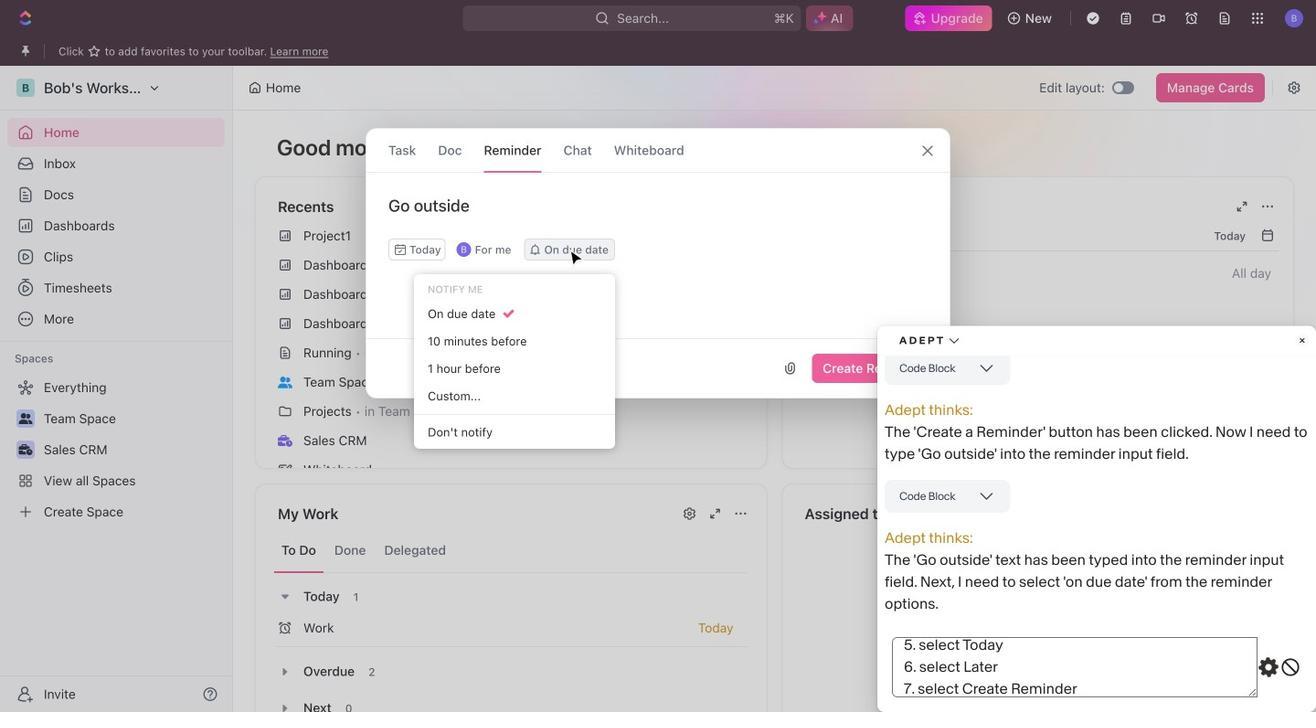 Task type: locate. For each thing, give the bounding box(es) containing it.
tree inside sidebar navigation
[[7, 373, 225, 527]]

tab list
[[274, 528, 748, 573]]

dialog
[[366, 128, 951, 399]]

tree
[[7, 373, 225, 527]]

user group image
[[278, 376, 293, 388]]



Task type: vqa. For each thing, say whether or not it's contained in the screenshot.
SIDEBAR Navigation
yes



Task type: describe. For each thing, give the bounding box(es) containing it.
business time image
[[278, 435, 293, 447]]

sidebar navigation
[[0, 66, 233, 712]]

Reminder na﻿me or type '/' for commands text field
[[367, 195, 950, 239]]



